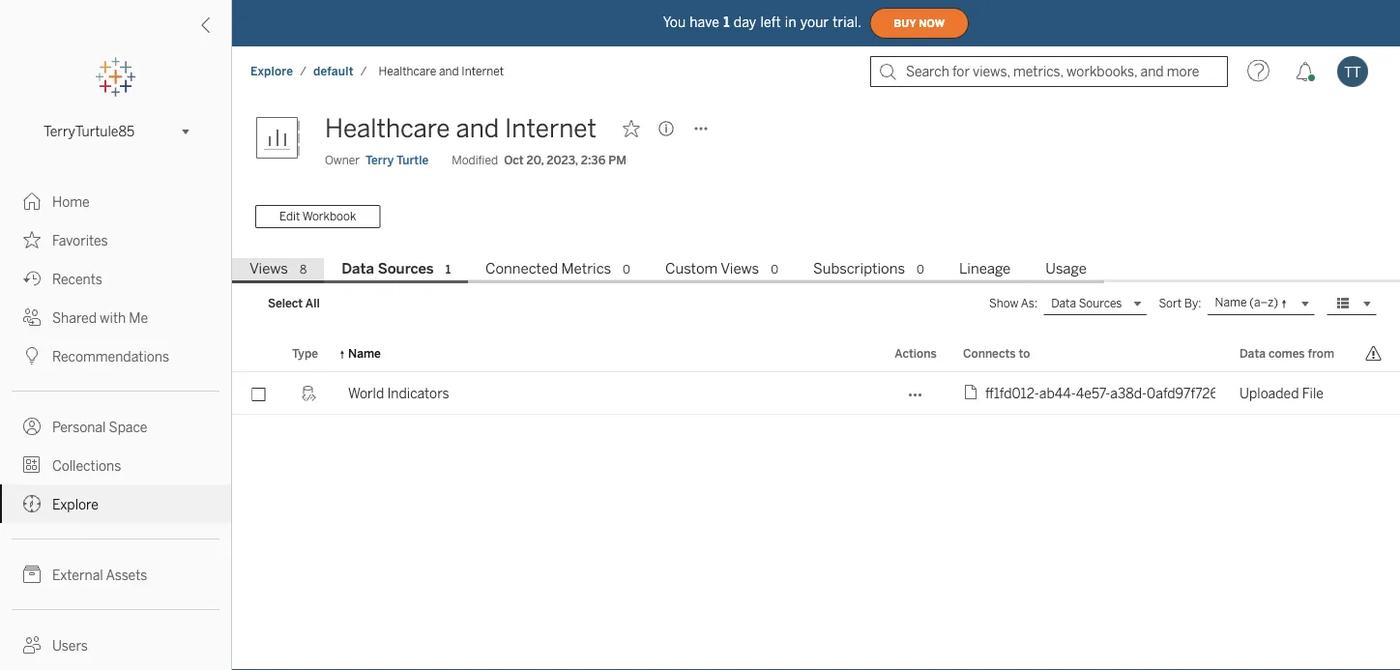 Task type: locate. For each thing, give the bounding box(es) containing it.
data sources
[[342, 260, 434, 278], [1052, 297, 1123, 311]]

select
[[268, 297, 303, 311]]

you have 1 day left in your trial.
[[663, 14, 862, 30]]

0 vertical spatial healthcare
[[379, 64, 437, 78]]

collections link
[[0, 446, 231, 485]]

list view image
[[1335, 295, 1352, 312]]

0afd97f726f8
[[1147, 385, 1232, 401]]

owner terry turtle
[[325, 153, 429, 167]]

1 vertical spatial data
[[1052, 297, 1077, 311]]

2 horizontal spatial 0
[[917, 263, 925, 277]]

from
[[1308, 346, 1335, 360]]

data left comes
[[1240, 346, 1266, 360]]

1 horizontal spatial /
[[361, 64, 367, 78]]

1 vertical spatial healthcare and internet
[[325, 114, 597, 144]]

show
[[990, 296, 1019, 310]]

connected
[[486, 260, 558, 278]]

1 vertical spatial 1
[[446, 263, 451, 277]]

3 0 from the left
[[917, 263, 925, 277]]

by:
[[1185, 296, 1202, 310]]

0 vertical spatial data sources
[[342, 260, 434, 278]]

1 horizontal spatial explore link
[[250, 63, 294, 79]]

views left 8
[[250, 260, 288, 278]]

have
[[690, 14, 720, 30]]

1 vertical spatial name
[[348, 346, 381, 360]]

modified
[[452, 153, 498, 167]]

name left (a–z) at right top
[[1215, 296, 1247, 310]]

internet
[[462, 64, 504, 78], [505, 114, 597, 144]]

ff1fd012-ab44-4e57-a38d-0afd97f726f8
[[986, 385, 1232, 401]]

in
[[785, 14, 797, 30]]

select all button
[[255, 292, 332, 315]]

left
[[761, 14, 781, 30]]

navigation panel element
[[0, 58, 231, 670]]

name (a–z) button
[[1208, 292, 1316, 315]]

personal
[[52, 419, 106, 435]]

0 horizontal spatial explore
[[52, 497, 99, 513]]

0 right subscriptions
[[917, 263, 925, 277]]

shared with me link
[[0, 298, 231, 337]]

workbook
[[302, 210, 356, 224]]

data sources down workbook
[[342, 260, 434, 278]]

turtle
[[397, 153, 429, 167]]

ab44-
[[1040, 385, 1076, 401]]

select all
[[268, 297, 320, 311]]

shared
[[52, 310, 97, 326]]

explore for explore / default /
[[251, 64, 293, 78]]

data right 8
[[342, 260, 374, 278]]

0 horizontal spatial views
[[250, 260, 288, 278]]

explore link down 'collections'
[[0, 485, 231, 523]]

your
[[801, 14, 829, 30]]

1 horizontal spatial name
[[1215, 296, 1247, 310]]

explore
[[251, 64, 293, 78], [52, 497, 99, 513]]

day
[[734, 14, 757, 30]]

you
[[663, 14, 686, 30]]

data inside sub-spaces tab list
[[342, 260, 374, 278]]

1 vertical spatial data sources
[[1052, 297, 1123, 311]]

0
[[623, 263, 631, 277], [771, 263, 779, 277], [917, 263, 925, 277]]

default link
[[312, 63, 355, 79]]

0 vertical spatial 1
[[724, 14, 730, 30]]

sources inside popup button
[[1079, 297, 1123, 311]]

0 right custom views on the top
[[771, 263, 779, 277]]

1 vertical spatial explore
[[52, 497, 99, 513]]

explore down 'collections'
[[52, 497, 99, 513]]

explore link left default
[[250, 63, 294, 79]]

internet inside main content
[[505, 114, 597, 144]]

1 horizontal spatial data
[[1052, 297, 1077, 311]]

sources inside sub-spaces tab list
[[378, 260, 434, 278]]

uploaded
[[1240, 385, 1300, 401]]

terry turtle link
[[366, 152, 429, 169]]

recents
[[52, 271, 102, 287]]

1 left connected
[[446, 263, 451, 277]]

explore inside main navigation. press the up and down arrow keys to access links. 'element'
[[52, 497, 99, 513]]

sub-spaces tab list
[[232, 258, 1401, 283]]

external assets link
[[0, 555, 231, 594]]

0 horizontal spatial 1
[[446, 263, 451, 277]]

data inside grid
[[1240, 346, 1266, 360]]

sort
[[1159, 296, 1182, 310]]

recommendations
[[52, 349, 169, 365]]

home link
[[0, 182, 231, 221]]

healthcare up terry
[[325, 114, 450, 144]]

0 vertical spatial data
[[342, 260, 374, 278]]

0 horizontal spatial 0
[[623, 263, 631, 277]]

healthcare inside main content
[[325, 114, 450, 144]]

and inside healthcare and internet main content
[[456, 114, 499, 144]]

name up world
[[348, 346, 381, 360]]

0 vertical spatial name
[[1215, 296, 1247, 310]]

/ right default "link"
[[361, 64, 367, 78]]

explore for explore
[[52, 497, 99, 513]]

recommendations link
[[0, 337, 231, 375]]

/
[[300, 64, 307, 78], [361, 64, 367, 78]]

2 horizontal spatial data
[[1240, 346, 1266, 360]]

1 horizontal spatial internet
[[505, 114, 597, 144]]

internet up 'modified'
[[462, 64, 504, 78]]

healthcare
[[379, 64, 437, 78], [325, 114, 450, 144]]

explore link
[[250, 63, 294, 79], [0, 485, 231, 523]]

grid containing world indicators
[[232, 336, 1401, 670]]

0 vertical spatial explore
[[251, 64, 293, 78]]

lineage
[[960, 260, 1011, 278]]

0 horizontal spatial /
[[300, 64, 307, 78]]

2 views from the left
[[721, 260, 760, 278]]

1 horizontal spatial data sources
[[1052, 297, 1123, 311]]

trial.
[[833, 14, 862, 30]]

0 right metrics
[[623, 263, 631, 277]]

me
[[129, 310, 148, 326]]

0 vertical spatial sources
[[378, 260, 434, 278]]

healthcare and internet up turtle
[[379, 64, 504, 78]]

favorites
[[52, 233, 108, 249]]

1 horizontal spatial explore
[[251, 64, 293, 78]]

1 inside sub-spaces tab list
[[446, 263, 451, 277]]

1 vertical spatial healthcare
[[325, 114, 450, 144]]

0 horizontal spatial name
[[348, 346, 381, 360]]

data
[[342, 260, 374, 278], [1052, 297, 1077, 311], [1240, 346, 1266, 360]]

as:
[[1021, 296, 1038, 310]]

buy now
[[894, 17, 945, 29]]

0 vertical spatial healthcare and internet
[[379, 64, 504, 78]]

explore left default
[[251, 64, 293, 78]]

2 0 from the left
[[771, 263, 779, 277]]

0 vertical spatial and
[[439, 64, 459, 78]]

with
[[100, 310, 126, 326]]

1 0 from the left
[[623, 263, 631, 277]]

healthcare and internet up 'modified'
[[325, 114, 597, 144]]

1 horizontal spatial views
[[721, 260, 760, 278]]

name inside dropdown button
[[1215, 296, 1247, 310]]

buy
[[894, 17, 916, 29]]

connects to
[[963, 346, 1031, 360]]

personal space
[[52, 419, 147, 435]]

healthcare right default "link"
[[379, 64, 437, 78]]

1 horizontal spatial 0
[[771, 263, 779, 277]]

data right as:
[[1052, 297, 1077, 311]]

and
[[439, 64, 459, 78], [456, 114, 499, 144]]

0 horizontal spatial data sources
[[342, 260, 434, 278]]

0 horizontal spatial data
[[342, 260, 374, 278]]

indicators
[[387, 385, 449, 401]]

name
[[1215, 296, 1247, 310], [348, 346, 381, 360]]

a38d-
[[1111, 385, 1147, 401]]

1 left day
[[724, 14, 730, 30]]

1 horizontal spatial sources
[[1079, 297, 1123, 311]]

/ left default
[[300, 64, 307, 78]]

2 vertical spatial data
[[1240, 346, 1266, 360]]

grid
[[232, 336, 1401, 670]]

1 vertical spatial sources
[[1079, 297, 1123, 311]]

space
[[109, 419, 147, 435]]

usage
[[1046, 260, 1087, 278]]

1 vertical spatial and
[[456, 114, 499, 144]]

world indicators
[[348, 385, 449, 401]]

subscriptions
[[814, 260, 905, 278]]

views right custom
[[721, 260, 760, 278]]

healthcare and internet inside main content
[[325, 114, 597, 144]]

0 vertical spatial internet
[[462, 64, 504, 78]]

terry
[[366, 153, 394, 167]]

sort by:
[[1159, 296, 1202, 310]]

row
[[232, 372, 1401, 415]]

internet up modified oct 20, 2023, 2:36 pm at left top
[[505, 114, 597, 144]]

0 horizontal spatial sources
[[378, 260, 434, 278]]

data sources down usage
[[1052, 297, 1123, 311]]

0 horizontal spatial explore link
[[0, 485, 231, 523]]

views
[[250, 260, 288, 278], [721, 260, 760, 278]]

1 horizontal spatial 1
[[724, 14, 730, 30]]

1 vertical spatial internet
[[505, 114, 597, 144]]

sources
[[378, 260, 434, 278], [1079, 297, 1123, 311]]



Task type: describe. For each thing, give the bounding box(es) containing it.
edit workbook
[[280, 210, 356, 224]]

edit
[[280, 210, 300, 224]]

metrics
[[561, 260, 611, 278]]

shared with me
[[52, 310, 148, 326]]

data source (live—embedded in workbook) image
[[299, 385, 317, 402]]

owner
[[325, 153, 360, 167]]

main navigation. press the up and down arrow keys to access links. element
[[0, 182, 231, 670]]

oct
[[504, 153, 524, 167]]

now
[[919, 17, 945, 29]]

1 views from the left
[[250, 260, 288, 278]]

0 for metrics
[[623, 263, 631, 277]]

workbook image
[[255, 109, 313, 167]]

connected metrics
[[486, 260, 611, 278]]

comes
[[1269, 346, 1306, 360]]

world
[[348, 385, 384, 401]]

2023,
[[547, 153, 578, 167]]

modified oct 20, 2023, 2:36 pm
[[452, 153, 627, 167]]

connects
[[963, 346, 1016, 360]]

1 vertical spatial explore link
[[0, 485, 231, 523]]

users link
[[0, 626, 231, 665]]

buy now button
[[870, 8, 969, 39]]

0 horizontal spatial internet
[[462, 64, 504, 78]]

recents link
[[0, 259, 231, 298]]

home
[[52, 194, 90, 210]]

8
[[300, 263, 307, 277]]

row containing world indicators
[[232, 372, 1401, 415]]

all
[[305, 297, 320, 311]]

to
[[1019, 346, 1031, 360]]

type
[[292, 346, 318, 360]]

favorites link
[[0, 221, 231, 259]]

data sources inside sub-spaces tab list
[[342, 260, 434, 278]]

users
[[52, 638, 88, 654]]

custom views
[[665, 260, 760, 278]]

name for name
[[348, 346, 381, 360]]

Search for views, metrics, workbooks, and more text field
[[871, 56, 1229, 87]]

2:36
[[581, 153, 606, 167]]

external assets
[[52, 567, 147, 583]]

ff1fd012-
[[986, 385, 1040, 401]]

0 vertical spatial explore link
[[250, 63, 294, 79]]

0 for views
[[771, 263, 779, 277]]

name (a–z)
[[1215, 296, 1279, 310]]

default
[[313, 64, 354, 78]]

1 / from the left
[[300, 64, 307, 78]]

actions
[[895, 346, 937, 360]]

healthcare and internet element
[[373, 64, 510, 78]]

personal space link
[[0, 407, 231, 446]]

show as:
[[990, 296, 1038, 310]]

collections
[[52, 458, 121, 474]]

assets
[[106, 567, 147, 583]]

edit workbook button
[[255, 205, 380, 228]]

4e57-
[[1076, 385, 1111, 401]]

data sources inside data sources popup button
[[1052, 297, 1123, 311]]

healthcare and internet main content
[[232, 97, 1401, 670]]

file
[[1303, 385, 1324, 401]]

explore / default /
[[251, 64, 367, 78]]

external
[[52, 567, 103, 583]]

data inside popup button
[[1052, 297, 1077, 311]]

file (tableau data engine) image
[[963, 384, 986, 403]]

terryturtule85 button
[[36, 120, 195, 143]]

2 / from the left
[[361, 64, 367, 78]]

data comes from
[[1240, 346, 1335, 360]]

pm
[[609, 153, 627, 167]]

custom
[[665, 260, 718, 278]]

data sources button
[[1044, 292, 1148, 315]]

20,
[[527, 153, 544, 167]]

(a–z)
[[1250, 296, 1279, 310]]

name for name (a–z)
[[1215, 296, 1247, 310]]

uploaded file
[[1240, 385, 1338, 401]]

terryturtule85
[[44, 124, 135, 140]]



Task type: vqa. For each thing, say whether or not it's contained in the screenshot.
the ab44-
yes



